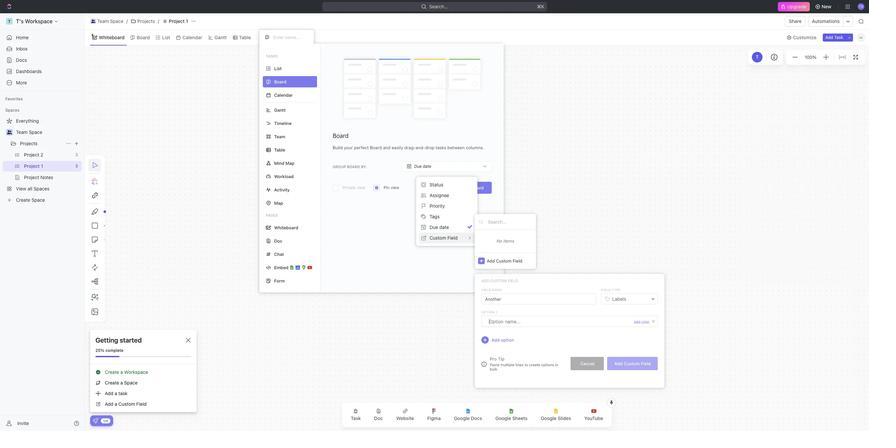 Task type: locate. For each thing, give the bounding box(es) containing it.
user group image
[[91, 20, 95, 23], [7, 130, 12, 134]]

0 horizontal spatial projects
[[20, 141, 38, 146]]

1 vertical spatial table
[[274, 147, 285, 153]]

0 horizontal spatial /
[[126, 18, 128, 24]]

1 for option 1
[[496, 311, 497, 314]]

date up status
[[423, 164, 431, 169]]

table up mind
[[274, 147, 285, 153]]

calendar down 'project 1'
[[182, 34, 202, 40]]

0 horizontal spatial team space
[[16, 129, 42, 135]]

date for due date dropdown button on the top of the page
[[423, 164, 431, 169]]

1 horizontal spatial /
[[158, 18, 159, 24]]

google docs button
[[449, 405, 488, 426]]

0 horizontal spatial team space link
[[16, 127, 81, 138]]

favorites button
[[3, 95, 26, 103]]

a
[[120, 370, 123, 375], [120, 380, 123, 386], [115, 391, 117, 397], [115, 402, 117, 407]]

onboarding checklist button image
[[93, 419, 98, 424]]

google
[[454, 416, 470, 422], [496, 416, 511, 422], [541, 416, 557, 422]]

create up create a space
[[105, 370, 119, 375]]

Enter name... field
[[273, 34, 309, 40]]

add task button
[[823, 33, 846, 41]]

docs link
[[3, 55, 82, 66]]

google inside google docs button
[[454, 416, 470, 422]]

google inside the google sheets button
[[496, 416, 511, 422]]

add custom field
[[487, 258, 523, 264], [482, 279, 518, 283], [615, 361, 651, 367]]

gantt left table link
[[215, 34, 227, 40]]

sidebar navigation
[[0, 13, 85, 432]]

a left the task
[[115, 391, 117, 397]]

0 vertical spatial map
[[286, 161, 294, 166]]

team down spaces
[[16, 129, 28, 135]]

0 vertical spatial projects link
[[129, 17, 157, 25]]

a for space
[[120, 380, 123, 386]]

0 horizontal spatial map
[[274, 201, 283, 206]]

1 vertical spatial space
[[29, 129, 42, 135]]

priority button
[[419, 201, 475, 212]]

google left slides
[[541, 416, 557, 422]]

1 horizontal spatial task
[[834, 35, 843, 40]]

due date up the "custom field"
[[430, 225, 449, 230]]

0 vertical spatial due date
[[414, 164, 431, 169]]

assignee button
[[419, 190, 475, 201]]

0 horizontal spatial space
[[29, 129, 42, 135]]

1 vertical spatial projects link
[[20, 138, 63, 149]]

table right gantt link
[[239, 34, 251, 40]]

1 horizontal spatial whiteboard
[[274, 225, 298, 230]]

1 horizontal spatial list
[[274, 66, 282, 71]]

a down add a task
[[115, 402, 117, 407]]

projects link inside tree
[[20, 138, 63, 149]]

gantt up timeline
[[274, 107, 286, 113]]

workspace
[[124, 370, 148, 375]]

map down activity
[[274, 201, 283, 206]]

option
[[501, 338, 514, 343]]

invite
[[17, 421, 29, 426]]

tree containing team space
[[3, 116, 82, 206]]

embed
[[274, 265, 289, 270]]

1 / from the left
[[126, 18, 128, 24]]

1 horizontal spatial gantt
[[274, 107, 286, 113]]

getting started
[[96, 337, 142, 344]]

1 horizontal spatial map
[[286, 161, 294, 166]]

google slides button
[[536, 405, 577, 426]]

team up whiteboard link
[[97, 18, 109, 24]]

close image
[[186, 338, 191, 343]]

create a space
[[105, 380, 138, 386]]

field inside dropdown button
[[513, 258, 523, 264]]

google for google slides
[[541, 416, 557, 422]]

2 vertical spatial space
[[124, 380, 138, 386]]

google inside google slides "button"
[[541, 416, 557, 422]]

figma
[[427, 416, 441, 422]]

1 horizontal spatial due
[[430, 225, 438, 230]]

calendar
[[182, 34, 202, 40], [274, 92, 293, 98]]

google right figma on the bottom of page
[[454, 416, 470, 422]]

1 right option at the right
[[496, 311, 497, 314]]

doc inside button
[[374, 416, 383, 422]]

1 horizontal spatial user group image
[[91, 20, 95, 23]]

list down project 1 link
[[162, 34, 170, 40]]

team
[[97, 18, 109, 24], [16, 129, 28, 135], [274, 134, 285, 139]]

0 vertical spatial calendar
[[182, 34, 202, 40]]

task left the doc button
[[351, 416, 361, 422]]

0 vertical spatial board
[[137, 34, 150, 40]]

task down automations button
[[834, 35, 843, 40]]

1 vertical spatial 1
[[496, 311, 497, 314]]

due inside button
[[430, 225, 438, 230]]

tip
[[498, 357, 505, 362]]

color
[[642, 320, 650, 324]]

1 horizontal spatial google
[[496, 416, 511, 422]]

0 vertical spatial add custom field
[[487, 258, 523, 264]]

youtube button
[[579, 405, 609, 426]]

1 vertical spatial add custom field
[[482, 279, 518, 283]]

group
[[333, 165, 346, 169]]

2 horizontal spatial google
[[541, 416, 557, 422]]

1 vertical spatial create
[[105, 380, 119, 386]]

0 vertical spatial task
[[834, 35, 843, 40]]

1 vertical spatial calendar
[[274, 92, 293, 98]]

priority
[[430, 203, 445, 209]]

1 vertical spatial board
[[333, 133, 349, 139]]

1 horizontal spatial 1
[[496, 311, 497, 314]]

a for workspace
[[120, 370, 123, 375]]

0 horizontal spatial projects link
[[20, 138, 63, 149]]

whiteboard left board link
[[99, 34, 125, 40]]

search...
[[429, 4, 448, 9]]

1 vertical spatial list
[[274, 66, 282, 71]]

2 / from the left
[[158, 18, 159, 24]]

0 horizontal spatial whiteboard
[[99, 34, 125, 40]]

doc up chat
[[274, 238, 282, 244]]

0 horizontal spatial google
[[454, 416, 470, 422]]

team space down spaces
[[16, 129, 42, 135]]

1 vertical spatial due date
[[430, 225, 449, 230]]

team space inside the sidebar navigation
[[16, 129, 42, 135]]

date inside dropdown button
[[423, 164, 431, 169]]

1 vertical spatial docs
[[471, 416, 482, 422]]

due for due date dropdown button on the top of the page
[[414, 164, 422, 169]]

figma button
[[422, 405, 446, 426]]

0 vertical spatial list
[[162, 34, 170, 40]]

list
[[162, 34, 170, 40], [274, 66, 282, 71]]

1 horizontal spatial board
[[333, 133, 349, 139]]

1 horizontal spatial team
[[97, 18, 109, 24]]

0 horizontal spatial table
[[239, 34, 251, 40]]

calendar up timeline
[[274, 92, 293, 98]]

0 horizontal spatial docs
[[16, 57, 27, 63]]

2 create from the top
[[105, 380, 119, 386]]

youtube
[[585, 416, 603, 422]]

status button
[[419, 180, 475, 190]]

due date for due date dropdown button on the top of the page
[[414, 164, 431, 169]]

create for create a space
[[105, 380, 119, 386]]

1 horizontal spatial team space link
[[89, 17, 125, 25]]

add option
[[492, 338, 514, 343]]

0 horizontal spatial team
[[16, 129, 28, 135]]

add task
[[826, 35, 843, 40]]

a up the task
[[120, 380, 123, 386]]

due
[[414, 164, 422, 169], [430, 225, 438, 230]]

due inside dropdown button
[[414, 164, 422, 169]]

field inside button
[[641, 361, 651, 367]]

2 vertical spatial add custom field
[[615, 361, 651, 367]]

0 vertical spatial gantt
[[215, 34, 227, 40]]

chat
[[274, 252, 284, 257]]

new button
[[813, 1, 836, 12]]

docs
[[16, 57, 27, 63], [471, 416, 482, 422]]

1 vertical spatial doc
[[374, 416, 383, 422]]

1 horizontal spatial projects
[[137, 18, 155, 24]]

date up the "custom field"
[[440, 225, 449, 230]]

2 horizontal spatial team
[[274, 134, 285, 139]]

a up create a space
[[120, 370, 123, 375]]

create a workspace
[[105, 370, 148, 375]]

1 vertical spatial date
[[440, 225, 449, 230]]

doc right task 'button'
[[374, 416, 383, 422]]

home link
[[3, 32, 82, 43]]

map right mind
[[286, 161, 294, 166]]

due date inside button
[[430, 225, 449, 230]]

1 horizontal spatial docs
[[471, 416, 482, 422]]

1 horizontal spatial table
[[274, 147, 285, 153]]

0 vertical spatial docs
[[16, 57, 27, 63]]

create up add a task
[[105, 380, 119, 386]]

lines
[[516, 363, 524, 367]]

docs inside button
[[471, 416, 482, 422]]

list down view
[[274, 66, 282, 71]]

1 vertical spatial projects
[[20, 141, 38, 146]]

team space up whiteboard link
[[97, 18, 123, 24]]

group board by:
[[333, 165, 367, 169]]

0 vertical spatial 1
[[186, 18, 188, 24]]

0 vertical spatial team space
[[97, 18, 123, 24]]

0 vertical spatial projects
[[137, 18, 155, 24]]

upgrade
[[788, 4, 807, 9]]

task
[[834, 35, 843, 40], [351, 416, 361, 422]]

tree inside the sidebar navigation
[[3, 116, 82, 206]]

space
[[110, 18, 123, 24], [29, 129, 42, 135], [124, 380, 138, 386]]

0 horizontal spatial gantt
[[215, 34, 227, 40]]

0 vertical spatial create
[[105, 370, 119, 375]]

0 horizontal spatial task
[[351, 416, 361, 422]]

custom inside button
[[624, 361, 640, 367]]

board
[[137, 34, 150, 40], [333, 133, 349, 139], [471, 185, 484, 191]]

tags
[[430, 214, 440, 220]]

2 horizontal spatial board
[[471, 185, 484, 191]]

due date up status
[[414, 164, 431, 169]]

Enter name... text field
[[482, 294, 596, 305]]

2 vertical spatial board
[[471, 185, 484, 191]]

dashboards link
[[3, 66, 82, 77]]

team space link
[[89, 17, 125, 25], [16, 127, 81, 138]]

1 google from the left
[[454, 416, 470, 422]]

due date inside dropdown button
[[414, 164, 431, 169]]

gantt
[[215, 34, 227, 40], [274, 107, 286, 113]]

a for custom
[[115, 402, 117, 407]]

/
[[126, 18, 128, 24], [158, 18, 159, 24]]

1 vertical spatial user group image
[[7, 130, 12, 134]]

0 vertical spatial team space link
[[89, 17, 125, 25]]

google for google sheets
[[496, 416, 511, 422]]

type
[[612, 288, 621, 292]]

Search... text field
[[488, 217, 533, 227]]

items
[[503, 239, 514, 244]]

0 horizontal spatial list
[[162, 34, 170, 40]]

add a task
[[105, 391, 127, 397]]

1 vertical spatial task
[[351, 416, 361, 422]]

0 horizontal spatial doc
[[274, 238, 282, 244]]

2 google from the left
[[496, 416, 511, 422]]

bulk
[[490, 367, 497, 372]]

google for google docs
[[454, 416, 470, 422]]

0 horizontal spatial date
[[423, 164, 431, 169]]

doc button
[[369, 405, 388, 426]]

create
[[529, 363, 540, 367]]

3 google from the left
[[541, 416, 557, 422]]

1 horizontal spatial doc
[[374, 416, 383, 422]]

1 create from the top
[[105, 370, 119, 375]]

0 vertical spatial table
[[239, 34, 251, 40]]

task button
[[346, 405, 366, 426]]

1 vertical spatial gantt
[[274, 107, 286, 113]]

whiteboard
[[99, 34, 125, 40], [274, 225, 298, 230]]

whiteboard up chat
[[274, 225, 298, 230]]

create
[[105, 370, 119, 375], [105, 380, 119, 386]]

0 horizontal spatial due
[[414, 164, 422, 169]]

google left sheets
[[496, 416, 511, 422]]

team down timeline
[[274, 134, 285, 139]]

tree
[[3, 116, 82, 206]]

field
[[448, 235, 458, 241], [513, 258, 523, 264], [508, 279, 518, 283], [482, 288, 491, 292], [601, 288, 611, 292], [641, 361, 651, 367], [136, 402, 147, 407]]

1 vertical spatial due
[[430, 225, 438, 230]]

projects
[[137, 18, 155, 24], [20, 141, 38, 146]]

new
[[822, 4, 832, 9]]

0 vertical spatial due
[[414, 164, 422, 169]]

1 right project
[[186, 18, 188, 24]]

1 horizontal spatial date
[[440, 225, 449, 230]]

automations button
[[809, 16, 843, 26]]

map
[[286, 161, 294, 166], [274, 201, 283, 206]]

cancel button
[[571, 357, 604, 371]]

0 horizontal spatial 1
[[186, 18, 188, 24]]

0 horizontal spatial board
[[137, 34, 150, 40]]

0 vertical spatial space
[[110, 18, 123, 24]]

date inside button
[[440, 225, 449, 230]]

project 1
[[169, 18, 188, 24]]

0 horizontal spatial user group image
[[7, 130, 12, 134]]

1 horizontal spatial calendar
[[274, 92, 293, 98]]

add custom field inside dropdown button
[[487, 258, 523, 264]]

1 vertical spatial team space
[[16, 129, 42, 135]]

board
[[347, 165, 360, 169]]

mind
[[274, 161, 284, 166]]

customize button
[[785, 33, 819, 42]]

0 vertical spatial date
[[423, 164, 431, 169]]



Task type: describe. For each thing, give the bounding box(es) containing it.
labels
[[612, 296, 626, 302]]

started
[[120, 337, 142, 344]]

cancel
[[580, 361, 595, 367]]

project 1 link
[[161, 17, 190, 25]]

⌘k
[[537, 4, 544, 9]]

25% complete
[[96, 348, 123, 353]]

pro tip paste multiple lines to create options in bulk
[[490, 357, 558, 372]]

calendar link
[[181, 33, 202, 42]]

create for create a workspace
[[105, 370, 119, 375]]

pro
[[490, 357, 497, 362]]

field type
[[601, 288, 621, 292]]

no items
[[497, 239, 514, 244]]

onboarding checklist button element
[[93, 419, 98, 424]]

mind map
[[274, 161, 294, 166]]

t
[[756, 54, 759, 60]]

a for task
[[115, 391, 117, 397]]

options
[[541, 363, 554, 367]]

25%
[[96, 348, 104, 353]]

view button
[[259, 33, 281, 42]]

in
[[555, 363, 558, 367]]

whiteboard link
[[98, 33, 125, 42]]

tags button
[[419, 212, 475, 222]]

paste
[[490, 363, 500, 367]]

user group image inside tree
[[7, 130, 12, 134]]

space inside tree
[[29, 129, 42, 135]]

no
[[497, 239, 502, 244]]

spaces
[[5, 108, 19, 113]]

100%
[[805, 54, 817, 60]]

add a custom field
[[105, 402, 147, 407]]

complete
[[105, 348, 123, 353]]

0 vertical spatial whiteboard
[[99, 34, 125, 40]]

1 for project 1
[[186, 18, 188, 24]]

website button
[[391, 405, 419, 426]]

favorites
[[5, 97, 23, 102]]

docs inside the sidebar navigation
[[16, 57, 27, 63]]

task
[[118, 391, 127, 397]]

add custom field button
[[608, 357, 658, 371]]

1 horizontal spatial projects link
[[129, 17, 157, 25]]

board link
[[135, 33, 150, 42]]

view button
[[259, 30, 281, 45]]

form
[[274, 278, 285, 284]]

project
[[169, 18, 185, 24]]

due date button
[[402, 161, 492, 172]]

Option name... text field
[[489, 316, 631, 327]]

slides
[[558, 416, 571, 422]]

team inside the sidebar navigation
[[16, 129, 28, 135]]

1 vertical spatial team space link
[[16, 127, 81, 138]]

due date button
[[419, 222, 475, 233]]

2 horizontal spatial space
[[124, 380, 138, 386]]

by:
[[361, 165, 367, 169]]

labels button
[[602, 294, 658, 305]]

0 vertical spatial user group image
[[91, 20, 95, 23]]

add color button
[[634, 320, 650, 324]]

google sheets
[[496, 416, 528, 422]]

due for due date button at the bottom of page
[[430, 225, 438, 230]]

1 horizontal spatial team space
[[97, 18, 123, 24]]

add custom field inside button
[[615, 361, 651, 367]]

0 horizontal spatial calendar
[[182, 34, 202, 40]]

activity
[[274, 187, 290, 193]]

date for due date button at the bottom of page
[[440, 225, 449, 230]]

projects inside the sidebar navigation
[[20, 141, 38, 146]]

custom field
[[430, 235, 458, 241]]

1 horizontal spatial space
[[110, 18, 123, 24]]

dashboards
[[16, 69, 42, 74]]

1/4
[[103, 419, 108, 423]]

getting
[[96, 337, 118, 344]]

workload
[[274, 174, 294, 179]]

share button
[[785, 16, 806, 27]]

add inside dropdown button
[[487, 258, 495, 264]]

custom inside dropdown button
[[496, 258, 512, 264]]

table link
[[238, 33, 251, 42]]

google slides
[[541, 416, 571, 422]]

multiple
[[501, 363, 515, 367]]

due date for due date button at the bottom of page
[[430, 225, 449, 230]]

status
[[430, 182, 443, 188]]

home
[[16, 35, 29, 40]]

name
[[492, 288, 502, 292]]

website
[[396, 416, 414, 422]]

task inside the add task button
[[834, 35, 843, 40]]

field name
[[482, 288, 502, 292]]

view
[[268, 34, 279, 40]]

share
[[789, 18, 802, 24]]

timeline
[[274, 121, 292, 126]]

automations
[[812, 18, 840, 24]]

add color
[[634, 320, 650, 324]]

to
[[525, 363, 528, 367]]

100% button
[[804, 53, 818, 61]]

task inside task 'button'
[[351, 416, 361, 422]]

option
[[482, 311, 495, 314]]

1 vertical spatial whiteboard
[[274, 225, 298, 230]]

sheets
[[512, 416, 528, 422]]

add custom field button
[[475, 253, 536, 269]]

field inside dropdown button
[[448, 235, 458, 241]]

list link
[[161, 33, 170, 42]]

google sheets button
[[490, 405, 533, 426]]

inbox link
[[3, 44, 82, 54]]

custom inside dropdown button
[[430, 235, 446, 241]]

custom field button
[[419, 233, 475, 244]]

0 vertical spatial doc
[[274, 238, 282, 244]]

upgrade link
[[778, 2, 810, 11]]

1 vertical spatial map
[[274, 201, 283, 206]]

i
[[484, 362, 485, 367]]

google docs
[[454, 416, 482, 422]]



Task type: vqa. For each thing, say whether or not it's contained in the screenshot.
options on the bottom of page
yes



